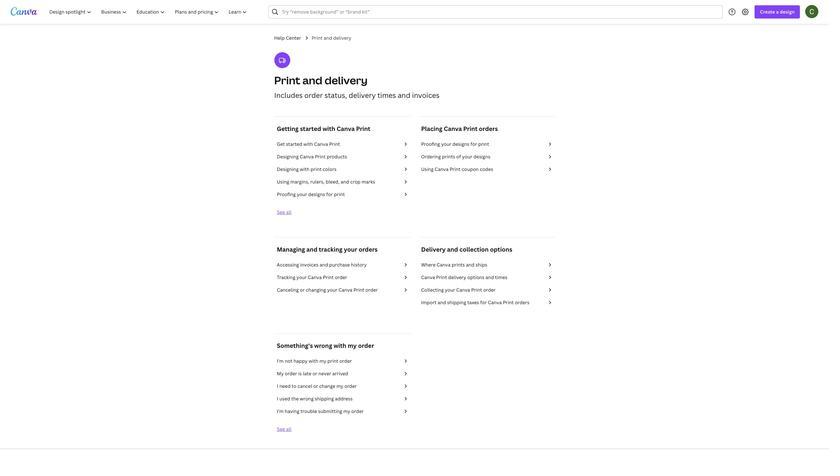 Task type: locate. For each thing, give the bounding box(es) containing it.
1 see all from the top
[[277, 209, 291, 215]]

delivery for canva print delivery options and times
[[448, 274, 466, 281]]

delivery
[[421, 246, 446, 254]]

ordering
[[421, 154, 441, 160]]

1 all from the top
[[286, 209, 291, 215]]

times
[[377, 91, 396, 100], [495, 274, 507, 281]]

1 horizontal spatial using
[[421, 166, 434, 172]]

0 vertical spatial see all button
[[277, 209, 291, 215]]

managing
[[277, 246, 305, 254]]

proofing your designs for print link down using margins, rulers, bleed, and crop marks link
[[277, 191, 408, 198]]

proofing your designs for print link up ordering prints of your designs link
[[421, 141, 552, 148]]

i'm
[[277, 408, 284, 415]]

your right tracking
[[296, 274, 307, 281]]

started
[[300, 125, 321, 133], [286, 141, 302, 147]]

proofing for proofing your designs for print link to the bottom
[[277, 191, 296, 198]]

started for get
[[286, 141, 302, 147]]

see for something's wrong with my order
[[277, 426, 285, 433]]

0 horizontal spatial using
[[277, 179, 289, 185]]

2 horizontal spatial designs
[[474, 154, 490, 160]]

0 vertical spatial orders
[[479, 125, 498, 133]]

2 see all button from the top
[[277, 426, 291, 433]]

0 vertical spatial all
[[286, 209, 291, 215]]

or right late
[[313, 371, 317, 377]]

something's wrong with my order
[[277, 342, 374, 350]]

happy
[[294, 358, 308, 364]]

print and delivery includes order status, delivery times and invoices
[[274, 73, 440, 100]]

designing down the get
[[277, 154, 299, 160]]

print down tracking your canva print order link
[[353, 287, 364, 293]]

0 vertical spatial designs
[[453, 141, 469, 147]]

proofing down the "margins,"
[[277, 191, 296, 198]]

0 vertical spatial proofing your designs for print link
[[421, 141, 552, 148]]

0 vertical spatial i
[[277, 383, 278, 390]]

my order is late or never arrived
[[277, 371, 348, 377]]

0 horizontal spatial options
[[467, 274, 484, 281]]

1 vertical spatial or
[[313, 371, 317, 377]]

1 designing from the top
[[277, 154, 299, 160]]

using inside using margins, rulers, bleed, and crop marks link
[[277, 179, 289, 185]]

proofing up ordering
[[421, 141, 440, 147]]

taxes
[[467, 300, 479, 306]]

1 vertical spatial see all
[[277, 426, 291, 433]]

0 vertical spatial invoices
[[412, 91, 440, 100]]

options for delivery
[[467, 274, 484, 281]]

1 vertical spatial see
[[277, 426, 285, 433]]

print right center
[[312, 35, 323, 41]]

and inside "import and shipping taxes for canva print orders" link
[[438, 300, 446, 306]]

wrong right the
[[300, 396, 314, 402]]

all
[[286, 209, 291, 215], [286, 426, 291, 433]]

address
[[335, 396, 353, 402]]

with
[[323, 125, 335, 133], [303, 141, 313, 147], [300, 166, 309, 172], [334, 342, 346, 350], [309, 358, 318, 364]]

1 vertical spatial all
[[286, 426, 291, 433]]

for down bleed,
[[326, 191, 333, 198]]

proofing for the right proofing your designs for print link
[[421, 141, 440, 147]]

see all for something's wrong with my order
[[277, 426, 291, 433]]

0 horizontal spatial orders
[[359, 246, 378, 254]]

1 vertical spatial wrong
[[300, 396, 314, 402]]

designing inside designing canva print products link
[[277, 154, 299, 160]]

0 horizontal spatial for
[[326, 191, 333, 198]]

designing with print colors
[[277, 166, 337, 172]]

2 see from the top
[[277, 426, 285, 433]]

order left status,
[[304, 91, 323, 100]]

ordering prints of your designs
[[421, 154, 490, 160]]

2 see all from the top
[[277, 426, 291, 433]]

canva up designing canva print products
[[314, 141, 328, 147]]

1 vertical spatial for
[[326, 191, 333, 198]]

designs up of
[[453, 141, 469, 147]]

used
[[279, 396, 290, 402]]

1 horizontal spatial designs
[[453, 141, 469, 147]]

designing for designing canva print products
[[277, 154, 299, 160]]

1 vertical spatial times
[[495, 274, 507, 281]]

started right the get
[[286, 141, 302, 147]]

0 vertical spatial options
[[490, 246, 512, 254]]

or for cancel
[[313, 383, 318, 390]]

print up colors
[[315, 154, 326, 160]]

started up get started with canva print
[[300, 125, 321, 133]]

2 i from the top
[[277, 396, 278, 402]]

order inside 'link'
[[483, 287, 496, 293]]

for for proofing your designs for print link to the bottom
[[326, 191, 333, 198]]

designing with print colors link
[[277, 166, 408, 173]]

print up collecting on the bottom
[[436, 274, 447, 281]]

0 vertical spatial see
[[277, 209, 285, 215]]

cancel
[[298, 383, 312, 390]]

options up 'where canva prints and ships' link
[[490, 246, 512, 254]]

0 vertical spatial designing
[[277, 154, 299, 160]]

1 horizontal spatial for
[[471, 141, 477, 147]]

2 horizontal spatial orders
[[515, 300, 530, 306]]

0 horizontal spatial proofing your designs for print
[[277, 191, 345, 198]]

order
[[304, 91, 323, 100], [335, 274, 347, 281], [365, 287, 378, 293], [483, 287, 496, 293], [358, 342, 374, 350], [339, 358, 352, 364], [285, 371, 297, 377], [344, 383, 357, 390], [351, 408, 364, 415]]

wrong
[[314, 342, 332, 350], [300, 396, 314, 402]]

2 vertical spatial designs
[[308, 191, 325, 198]]

orders
[[479, 125, 498, 133], [359, 246, 378, 254], [515, 300, 530, 306]]

delivery and collection options
[[421, 246, 512, 254]]

1 horizontal spatial options
[[490, 246, 512, 254]]

i'm not happy with my print order
[[277, 358, 352, 364]]

all down having
[[286, 426, 291, 433]]

ships
[[476, 262, 487, 268]]

order down "address"
[[351, 408, 364, 415]]

1 horizontal spatial times
[[495, 274, 507, 281]]

purchase
[[329, 262, 350, 268]]

orders inside "import and shipping taxes for canva print orders" link
[[515, 300, 530, 306]]

managing and tracking your orders
[[277, 246, 378, 254]]

with for something's
[[334, 342, 346, 350]]

1 vertical spatial proofing
[[277, 191, 296, 198]]

order up i'm not happy with my print order link at left bottom
[[358, 342, 374, 350]]

1 vertical spatial shipping
[[315, 396, 334, 402]]

i'm not happy with my print order link
[[277, 358, 408, 365]]

see for getting started with canva print
[[277, 209, 285, 215]]

1 vertical spatial invoices
[[300, 262, 319, 268]]

status,
[[325, 91, 347, 100]]

0 vertical spatial using
[[421, 166, 434, 172]]

top level navigation element
[[45, 5, 253, 19]]

canva
[[337, 125, 355, 133], [444, 125, 462, 133], [314, 141, 328, 147], [300, 154, 314, 160], [435, 166, 449, 172], [437, 262, 451, 268], [308, 274, 322, 281], [421, 274, 435, 281], [338, 287, 352, 293], [456, 287, 470, 293], [488, 300, 502, 306]]

for
[[471, 141, 477, 147], [326, 191, 333, 198], [480, 300, 487, 306]]

print inside collecting your canva print order 'link'
[[471, 287, 482, 293]]

help center link
[[274, 34, 301, 42]]

designing inside designing with print colors link
[[277, 166, 299, 172]]

i left used at the bottom left of page
[[277, 396, 278, 402]]

or
[[300, 287, 305, 293], [313, 371, 317, 377], [313, 383, 318, 390]]

wrong up i'm not happy with my print order
[[314, 342, 332, 350]]

1 vertical spatial designing
[[277, 166, 299, 172]]

shipping
[[447, 300, 466, 306], [315, 396, 334, 402]]

0 horizontal spatial proofing your designs for print link
[[277, 191, 408, 198]]

your right collecting on the bottom
[[445, 287, 455, 293]]

get started with canva print
[[277, 141, 340, 147]]

designing canva print products
[[277, 154, 347, 160]]

1 horizontal spatial invoices
[[412, 91, 440, 100]]

using left the "margins,"
[[277, 179, 289, 185]]

designs up codes
[[474, 154, 490, 160]]

designing up the "margins,"
[[277, 166, 299, 172]]

prints left of
[[442, 154, 455, 160]]

footer
[[0, 449, 829, 451]]

i'm having trouble submitting my order
[[277, 408, 364, 415]]

using inside using canva print coupon codes link
[[421, 166, 434, 172]]

0 horizontal spatial times
[[377, 91, 396, 100]]

1 vertical spatial using
[[277, 179, 289, 185]]

using
[[421, 166, 434, 172], [277, 179, 289, 185]]

canva down collecting your canva print order 'link'
[[488, 300, 502, 306]]

1 horizontal spatial proofing your designs for print
[[421, 141, 489, 147]]

your down the "margins,"
[[297, 191, 307, 198]]

or right cancel
[[313, 383, 318, 390]]

i'm having trouble submitting my order link
[[277, 408, 408, 415]]

print up the import and shipping taxes for canva print orders
[[471, 287, 482, 293]]

0 vertical spatial proofing
[[421, 141, 440, 147]]

your inside 'link'
[[445, 287, 455, 293]]

all for something's
[[286, 426, 291, 433]]

2 horizontal spatial for
[[480, 300, 487, 306]]

for right taxes
[[480, 300, 487, 306]]

2 designing from the top
[[277, 166, 299, 172]]

and
[[324, 35, 332, 41], [302, 73, 322, 87], [398, 91, 410, 100], [341, 179, 349, 185], [306, 246, 317, 254], [447, 246, 458, 254], [320, 262, 328, 268], [466, 262, 474, 268], [486, 274, 494, 281], [438, 300, 446, 306]]

0 horizontal spatial proofing
[[277, 191, 296, 198]]

canva down canva print delivery options and times
[[456, 287, 470, 293]]

your up history on the bottom left
[[344, 246, 357, 254]]

canva up the get started with canva print link
[[337, 125, 355, 133]]

i used the wrong shipping address link
[[277, 396, 408, 403]]

and inside canva print delivery options and times link
[[486, 274, 494, 281]]

print down ordering prints of your designs
[[450, 166, 461, 172]]

print
[[478, 141, 489, 147], [311, 166, 322, 172], [334, 191, 345, 198], [327, 358, 338, 364]]

2 all from the top
[[286, 426, 291, 433]]

1 horizontal spatial proofing
[[421, 141, 440, 147]]

canva down tracking your canva print order link
[[338, 287, 352, 293]]

options for collection
[[490, 246, 512, 254]]

i inside i need to cancel or change my order link
[[277, 383, 278, 390]]

0 vertical spatial times
[[377, 91, 396, 100]]

0 horizontal spatial shipping
[[315, 396, 334, 402]]

1 see from the top
[[277, 209, 285, 215]]

get
[[277, 141, 285, 147]]

crop
[[350, 179, 361, 185]]

my up i'm not happy with my print order link at left bottom
[[348, 342, 357, 350]]

your right of
[[462, 154, 472, 160]]

see all button
[[277, 209, 291, 215], [277, 426, 291, 433]]

with for get
[[303, 141, 313, 147]]

margins,
[[290, 179, 309, 185]]

print up ordering prints of your designs link
[[478, 141, 489, 147]]

with up the get started with canva print link
[[323, 125, 335, 133]]

all down the "margins,"
[[286, 209, 291, 215]]

shipping down 'change'
[[315, 396, 334, 402]]

designing for designing with print colors
[[277, 166, 299, 172]]

proofing your designs for print down rulers,
[[277, 191, 345, 198]]

canva inside 'link'
[[456, 287, 470, 293]]

print up includes
[[274, 73, 300, 87]]

i for i used the wrong shipping address
[[277, 396, 278, 402]]

print
[[312, 35, 323, 41], [274, 73, 300, 87], [356, 125, 370, 133], [463, 125, 478, 133], [329, 141, 340, 147], [315, 154, 326, 160], [450, 166, 461, 172], [323, 274, 334, 281], [436, 274, 447, 281], [353, 287, 364, 293], [471, 287, 482, 293], [503, 300, 514, 306]]

import
[[421, 300, 436, 306]]

get started with canva print link
[[277, 141, 408, 148]]

with up designing canva print products
[[303, 141, 313, 147]]

all for getting
[[286, 209, 291, 215]]

delivery inside canva print delivery options and times link
[[448, 274, 466, 281]]

with up i'm not happy with my print order link at left bottom
[[334, 342, 346, 350]]

print down collecting your canva print order 'link'
[[503, 300, 514, 306]]

or left changing
[[300, 287, 305, 293]]

1 vertical spatial options
[[467, 274, 484, 281]]

options down ships on the bottom of page
[[467, 274, 484, 281]]

tracking
[[277, 274, 295, 281]]

0 vertical spatial started
[[300, 125, 321, 133]]

print up canceling or changing your canva print order in the bottom of the page
[[323, 274, 334, 281]]

1 vertical spatial i
[[277, 396, 278, 402]]

print inside designing canva print products link
[[315, 154, 326, 160]]

order left the is
[[285, 371, 297, 377]]

my
[[348, 342, 357, 350], [319, 358, 326, 364], [336, 383, 343, 390], [343, 408, 350, 415]]

i'm
[[277, 358, 284, 364]]

my up never
[[319, 358, 326, 364]]

shipping down the collecting your canva print order
[[447, 300, 466, 306]]

print up ordering prints of your designs
[[463, 125, 478, 133]]

order down canva print delivery options and times link
[[483, 287, 496, 293]]

canva down where
[[421, 274, 435, 281]]

1 see all button from the top
[[277, 209, 291, 215]]

your
[[441, 141, 451, 147], [462, 154, 472, 160], [297, 191, 307, 198], [344, 246, 357, 254], [296, 274, 307, 281], [327, 287, 337, 293], [445, 287, 455, 293]]

0 vertical spatial wrong
[[314, 342, 332, 350]]

proofing your designs for print up ordering prints of your designs
[[421, 141, 489, 147]]

invoices
[[412, 91, 440, 100], [300, 262, 319, 268]]

prints up canva print delivery options and times
[[452, 262, 465, 268]]

print inside tracking your canva print order link
[[323, 274, 334, 281]]

delivery inside "print and delivery" "link"
[[333, 35, 351, 41]]

1 vertical spatial started
[[286, 141, 302, 147]]

2 vertical spatial for
[[480, 300, 487, 306]]

1 i from the top
[[277, 383, 278, 390]]

1 vertical spatial proofing your designs for print link
[[277, 191, 408, 198]]

collection
[[459, 246, 489, 254]]

bleed,
[[326, 179, 340, 185]]

i left need
[[277, 383, 278, 390]]

christina overa image
[[805, 5, 819, 18]]

using for using margins, rulers, bleed, and crop marks
[[277, 179, 289, 185]]

1 vertical spatial prints
[[452, 262, 465, 268]]

1 vertical spatial see all button
[[277, 426, 291, 433]]

designs down rulers,
[[308, 191, 325, 198]]

and inside 'where canva prints and ships' link
[[466, 262, 474, 268]]

2 vertical spatial orders
[[515, 300, 530, 306]]

0 vertical spatial see all
[[277, 209, 291, 215]]

print inside "import and shipping taxes for canva print orders" link
[[503, 300, 514, 306]]

proofing your designs for print
[[421, 141, 489, 147], [277, 191, 345, 198]]

0 vertical spatial for
[[471, 141, 477, 147]]

print up 'products'
[[329, 141, 340, 147]]

print inside "print and delivery" "link"
[[312, 35, 323, 41]]

2 vertical spatial or
[[313, 383, 318, 390]]

0 vertical spatial shipping
[[447, 300, 466, 306]]

for up ordering prints of your designs link
[[471, 141, 477, 147]]

proofing your designs for print link
[[421, 141, 552, 148], [277, 191, 408, 198]]

i inside i used the wrong shipping address link
[[277, 396, 278, 402]]

using down ordering
[[421, 166, 434, 172]]

changing
[[306, 287, 326, 293]]



Task type: describe. For each thing, give the bounding box(es) containing it.
order down the accessing invoices and purchase history link
[[335, 274, 347, 281]]

canceling or changing your canva print order link
[[277, 287, 408, 294]]

coupon
[[462, 166, 479, 172]]

getting started with canva print
[[277, 125, 370, 133]]

see all for getting started with canva print
[[277, 209, 291, 215]]

and inside the accessing invoices and purchase history link
[[320, 262, 328, 268]]

help
[[274, 35, 285, 41]]

canva down ordering
[[435, 166, 449, 172]]

rulers,
[[310, 179, 325, 185]]

1 horizontal spatial shipping
[[447, 300, 466, 306]]

delivery for print and delivery
[[333, 35, 351, 41]]

arrived
[[332, 371, 348, 377]]

started for getting
[[300, 125, 321, 133]]

delivery for print and delivery includes order status, delivery times and invoices
[[325, 73, 368, 87]]

i need to cancel or change my order
[[277, 383, 357, 390]]

designing canva print products link
[[277, 153, 408, 161]]

print and delivery
[[312, 35, 351, 41]]

with up my order is late or never arrived
[[309, 358, 318, 364]]

tracking your canva print order
[[277, 274, 347, 281]]

order inside print and delivery includes order status, delivery times and invoices
[[304, 91, 323, 100]]

history
[[351, 262, 367, 268]]

for for the right proofing your designs for print link
[[471, 141, 477, 147]]

print inside canceling or changing your canva print order link
[[353, 287, 364, 293]]

0 vertical spatial or
[[300, 287, 305, 293]]

includes
[[274, 91, 303, 100]]

canva right placing
[[444, 125, 462, 133]]

colors
[[323, 166, 337, 172]]

print down using margins, rulers, bleed, and crop marks link
[[334, 191, 345, 198]]

not
[[285, 358, 292, 364]]

print and delivery link
[[312, 34, 351, 42]]

my
[[277, 371, 284, 377]]

canva right where
[[437, 262, 451, 268]]

print up rulers,
[[311, 166, 322, 172]]

a
[[776, 9, 779, 15]]

canva up "designing with print colors"
[[300, 154, 314, 160]]

import and shipping taxes for canva print orders
[[421, 300, 530, 306]]

using canva print coupon codes
[[421, 166, 493, 172]]

to
[[292, 383, 296, 390]]

print inside canva print delivery options and times link
[[436, 274, 447, 281]]

using margins, rulers, bleed, and crop marks
[[277, 179, 375, 185]]

create a design button
[[755, 5, 800, 19]]

1 horizontal spatial wrong
[[314, 342, 332, 350]]

and inside using margins, rulers, bleed, and crop marks link
[[341, 179, 349, 185]]

0 horizontal spatial invoices
[[300, 262, 319, 268]]

is
[[298, 371, 302, 377]]

tracking your canva print order link
[[277, 274, 408, 281]]

0 vertical spatial proofing your designs for print
[[421, 141, 489, 147]]

print up arrived
[[327, 358, 338, 364]]

0 horizontal spatial wrong
[[300, 396, 314, 402]]

my down "address"
[[343, 408, 350, 415]]

and inside "print and delivery" "link"
[[324, 35, 332, 41]]

codes
[[480, 166, 493, 172]]

accessing invoices and purchase history link
[[277, 261, 408, 269]]

where canva prints and ships
[[421, 262, 487, 268]]

ordering prints of your designs link
[[421, 153, 552, 161]]

using margins, rulers, bleed, and crop marks link
[[277, 178, 408, 186]]

print inside print and delivery includes order status, delivery times and invoices
[[274, 73, 300, 87]]

1 horizontal spatial orders
[[479, 125, 498, 133]]

create
[[760, 9, 775, 15]]

i for i need to cancel or change my order
[[277, 383, 278, 390]]

need
[[279, 383, 291, 390]]

collecting
[[421, 287, 444, 293]]

accessing
[[277, 262, 299, 268]]

having
[[285, 408, 299, 415]]

center
[[286, 35, 301, 41]]

tracking
[[319, 246, 343, 254]]

placing canva print orders
[[421, 125, 498, 133]]

where canva prints and ships link
[[421, 261, 552, 269]]

your down tracking your canva print order link
[[327, 287, 337, 293]]

design
[[780, 9, 795, 15]]

order down history on the bottom left
[[365, 287, 378, 293]]

create a design
[[760, 9, 795, 15]]

canva up changing
[[308, 274, 322, 281]]

trouble
[[301, 408, 317, 415]]

your up ordering prints of your designs
[[441, 141, 451, 147]]

times inside print and delivery includes order status, delivery times and invoices
[[377, 91, 396, 100]]

canva print delivery options and times
[[421, 274, 507, 281]]

where
[[421, 262, 436, 268]]

order up my order is late or never arrived link
[[339, 358, 352, 364]]

canceling or changing your canva print order
[[277, 287, 378, 293]]

1 vertical spatial orders
[[359, 246, 378, 254]]

order up "address"
[[344, 383, 357, 390]]

see all button for something's
[[277, 426, 291, 433]]

collecting your canva print order
[[421, 287, 496, 293]]

0 vertical spatial prints
[[442, 154, 455, 160]]

of
[[456, 154, 461, 160]]

marks
[[362, 179, 375, 185]]

using for using canva print coupon codes
[[421, 166, 434, 172]]

with up the "margins,"
[[300, 166, 309, 172]]

or for late
[[313, 371, 317, 377]]

0 horizontal spatial designs
[[308, 191, 325, 198]]

canceling
[[277, 287, 299, 293]]

1 horizontal spatial proofing your designs for print link
[[421, 141, 552, 148]]

placing
[[421, 125, 442, 133]]

my order is late or never arrived link
[[277, 370, 408, 378]]

change
[[319, 383, 335, 390]]

late
[[303, 371, 311, 377]]

submitting
[[318, 408, 342, 415]]

see all button for getting
[[277, 209, 291, 215]]

i used the wrong shipping address
[[277, 396, 353, 402]]

with for getting
[[323, 125, 335, 133]]

my down arrived
[[336, 383, 343, 390]]

i need to cancel or change my order link
[[277, 383, 408, 390]]

1 vertical spatial proofing your designs for print
[[277, 191, 345, 198]]

import and shipping taxes for canva print orders link
[[421, 299, 552, 306]]

print inside using canva print coupon codes link
[[450, 166, 461, 172]]

help center
[[274, 35, 301, 41]]

Try "remove background" or "brand kit" search field
[[282, 6, 719, 18]]

invoices inside print and delivery includes order status, delivery times and invoices
[[412, 91, 440, 100]]

1 vertical spatial designs
[[474, 154, 490, 160]]

never
[[318, 371, 331, 377]]

something's
[[277, 342, 313, 350]]

print up the get started with canva print link
[[356, 125, 370, 133]]

print inside the get started with canva print link
[[329, 141, 340, 147]]

collecting your canva print order link
[[421, 287, 552, 294]]

the
[[291, 396, 299, 402]]

products
[[327, 154, 347, 160]]

using canva print coupon codes link
[[421, 166, 552, 173]]

canva print delivery options and times link
[[421, 274, 552, 281]]

accessing invoices and purchase history
[[277, 262, 367, 268]]



Task type: vqa. For each thing, say whether or not it's contained in the screenshot.
$ corresponding to Thanksgiving Dinner background IMAGE
no



